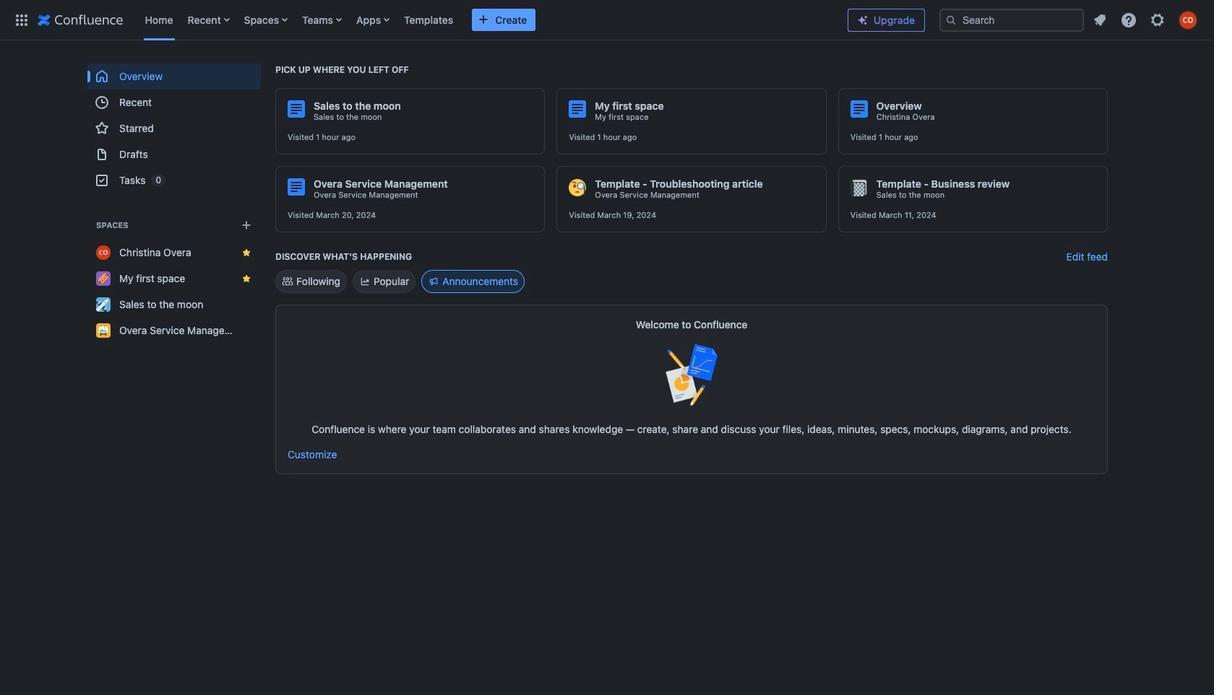 Task type: locate. For each thing, give the bounding box(es) containing it.
premium image
[[857, 14, 869, 26]]

list for appswitcher icon
[[138, 0, 836, 40]]

0 vertical spatial unstar this space image
[[241, 247, 252, 259]]

2 unstar this space image from the top
[[241, 273, 252, 285]]

unstar this space image
[[241, 247, 252, 259], [241, 273, 252, 285]]

banner
[[0, 0, 1214, 43]]

confluence image
[[38, 11, 123, 29], [38, 11, 123, 29]]

:notebook: image
[[850, 179, 868, 197], [850, 179, 868, 197]]

Search field
[[939, 8, 1084, 31]]

None search field
[[939, 8, 1084, 31]]

list for premium image
[[1087, 7, 1205, 33]]

0 horizontal spatial list
[[138, 0, 836, 40]]

settings icon image
[[1149, 11, 1166, 29]]

global element
[[9, 0, 836, 40]]

list
[[138, 0, 836, 40], [1087, 7, 1205, 33]]

1 horizontal spatial list
[[1087, 7, 1205, 33]]

group
[[87, 64, 261, 194]]

help icon image
[[1120, 11, 1137, 29]]

1 vertical spatial unstar this space image
[[241, 273, 252, 285]]

:face_with_monocle: image
[[569, 179, 586, 197], [569, 179, 586, 197]]



Task type: describe. For each thing, give the bounding box(es) containing it.
1 unstar this space image from the top
[[241, 247, 252, 259]]

appswitcher icon image
[[13, 11, 30, 29]]

create a space image
[[238, 217, 255, 234]]

search image
[[945, 14, 957, 26]]

notification icon image
[[1091, 11, 1109, 29]]



Task type: vqa. For each thing, say whether or not it's contained in the screenshot.
Appswitcher Icon
yes



